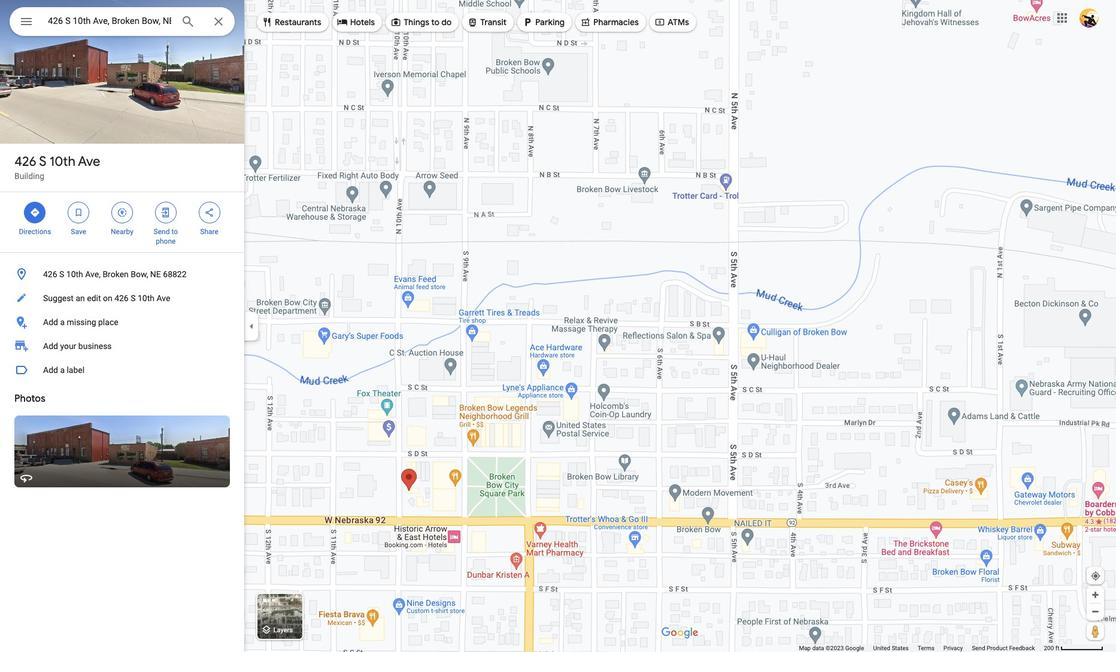 Task type: locate. For each thing, give the bounding box(es) containing it.
atms
[[668, 17, 689, 28]]

add a missing place
[[43, 317, 118, 327]]

0 horizontal spatial send
[[154, 228, 170, 236]]

an
[[76, 293, 85, 303]]

hotels
[[350, 17, 375, 28]]

show your location image
[[1091, 571, 1101, 582]]


[[655, 16, 665, 29]]

s up building
[[39, 153, 47, 170]]

0 vertical spatial ave
[[78, 153, 100, 170]]

2 vertical spatial add
[[43, 365, 58, 375]]

share
[[200, 228, 219, 236]]

1 horizontal spatial s
[[59, 270, 64, 279]]

send product feedback
[[972, 645, 1035, 652]]

suggest an edit on 426 s 10th ave
[[43, 293, 170, 303]]

add for add your business
[[43, 341, 58, 351]]

426 for ave,
[[43, 270, 57, 279]]

1 vertical spatial a
[[60, 365, 65, 375]]

ne
[[150, 270, 161, 279]]

1 vertical spatial s
[[59, 270, 64, 279]]

place
[[98, 317, 118, 327]]

2 add from the top
[[43, 341, 58, 351]]

0 horizontal spatial 426
[[14, 153, 36, 170]]

s inside 426 s 10th ave building
[[39, 153, 47, 170]]

1 vertical spatial to
[[172, 228, 178, 236]]

10th up  in the left of the page
[[50, 153, 75, 170]]

426 up suggest
[[43, 270, 57, 279]]

map
[[799, 645, 811, 652]]

1 vertical spatial ave
[[157, 293, 170, 303]]

1 horizontal spatial ave
[[157, 293, 170, 303]]

s
[[39, 153, 47, 170], [59, 270, 64, 279], [131, 293, 136, 303]]

ave inside button
[[157, 293, 170, 303]]

0 horizontal spatial s
[[39, 153, 47, 170]]

426 right on
[[114, 293, 129, 303]]

2 a from the top
[[60, 365, 65, 375]]

actions for 426 s 10th ave region
[[0, 192, 244, 252]]

zoom in image
[[1091, 591, 1100, 599]]

data
[[812, 645, 824, 652]]

1 horizontal spatial send
[[972, 645, 985, 652]]

add a label button
[[0, 358, 244, 382]]

10th for ave
[[50, 153, 75, 170]]

ave up  in the left of the page
[[78, 153, 100, 170]]

business
[[78, 341, 112, 351]]

2 horizontal spatial s
[[131, 293, 136, 303]]

0 vertical spatial to
[[431, 17, 440, 28]]

s up suggest
[[59, 270, 64, 279]]

pharmacies
[[593, 17, 639, 28]]

send
[[154, 228, 170, 236], [972, 645, 985, 652]]

suggest
[[43, 293, 74, 303]]

united states button
[[873, 644, 909, 652]]

0 vertical spatial send
[[154, 228, 170, 236]]

1 horizontal spatial to
[[431, 17, 440, 28]]

send inside button
[[972, 645, 985, 652]]

privacy button
[[944, 644, 963, 652]]

0 vertical spatial a
[[60, 317, 65, 327]]

426 s 10th ave, broken bow, ne 68822 button
[[0, 262, 244, 286]]

footer containing map data ©2023 google
[[799, 644, 1044, 652]]

add
[[43, 317, 58, 327], [43, 341, 58, 351], [43, 365, 58, 375]]

product
[[987, 645, 1008, 652]]

1 horizontal spatial 426
[[43, 270, 57, 279]]

1 vertical spatial add
[[43, 341, 58, 351]]

save
[[71, 228, 86, 236]]

ft
[[1056, 645, 1060, 652]]

1 vertical spatial 10th
[[66, 270, 83, 279]]

add for add a missing place
[[43, 317, 58, 327]]

1 vertical spatial 426
[[43, 270, 57, 279]]

send inside the send to phone
[[154, 228, 170, 236]]

10th
[[50, 153, 75, 170], [66, 270, 83, 279], [138, 293, 154, 303]]

0 vertical spatial 10th
[[50, 153, 75, 170]]

ave
[[78, 153, 100, 170], [157, 293, 170, 303]]

feedback
[[1009, 645, 1035, 652]]

1 vertical spatial send
[[972, 645, 985, 652]]

426 s 10th ave main content
[[0, 0, 244, 652]]

restaurants
[[275, 17, 321, 28]]

phone
[[156, 237, 176, 246]]

terms button
[[918, 644, 935, 652]]

none field inside 426 s 10th ave, broken bow, ne 68822 field
[[48, 14, 171, 28]]

10th down bow,
[[138, 293, 154, 303]]

a inside the add a missing place button
[[60, 317, 65, 327]]

layers
[[274, 627, 293, 634]]

1 a from the top
[[60, 317, 65, 327]]

0 horizontal spatial ave
[[78, 153, 100, 170]]

s down bow,
[[131, 293, 136, 303]]


[[467, 16, 478, 29]]

ave down ne
[[157, 293, 170, 303]]

426
[[14, 153, 36, 170], [43, 270, 57, 279], [114, 293, 129, 303]]

None field
[[48, 14, 171, 28]]

united states
[[873, 645, 909, 652]]

footer
[[799, 644, 1044, 652]]

2 horizontal spatial 426
[[114, 293, 129, 303]]

send up phone
[[154, 228, 170, 236]]

0 vertical spatial 426
[[14, 153, 36, 170]]

426 inside 426 s 10th ave building
[[14, 153, 36, 170]]

0 vertical spatial add
[[43, 317, 58, 327]]


[[337, 16, 348, 29]]


[[117, 206, 128, 219]]

3 add from the top
[[43, 365, 58, 375]]

to
[[431, 17, 440, 28], [172, 228, 178, 236]]

 transit
[[467, 16, 507, 29]]

add left label
[[43, 365, 58, 375]]

©2023
[[826, 645, 844, 652]]

add left your
[[43, 341, 58, 351]]

do
[[442, 17, 452, 28]]

s for ave
[[39, 153, 47, 170]]

a left missing
[[60, 317, 65, 327]]

states
[[892, 645, 909, 652]]

map data ©2023 google
[[799, 645, 864, 652]]

zoom out image
[[1091, 607, 1100, 616]]

add down suggest
[[43, 317, 58, 327]]

0 horizontal spatial to
[[172, 228, 178, 236]]


[[580, 16, 591, 29]]

united
[[873, 645, 891, 652]]

a inside add a label button
[[60, 365, 65, 375]]

to up phone
[[172, 228, 178, 236]]

to left do
[[431, 17, 440, 28]]

send left product
[[972, 645, 985, 652]]

426 up building
[[14, 153, 36, 170]]

a
[[60, 317, 65, 327], [60, 365, 65, 375]]

0 vertical spatial s
[[39, 153, 47, 170]]

google account: ben nelson  
(ben.nelson1980@gmail.com) image
[[1080, 8, 1099, 27]]

send for send product feedback
[[972, 645, 985, 652]]

10th inside 426 s 10th ave building
[[50, 153, 75, 170]]

2 vertical spatial 10th
[[138, 293, 154, 303]]

a left label
[[60, 365, 65, 375]]

10th left ave,
[[66, 270, 83, 279]]

1 add from the top
[[43, 317, 58, 327]]



Task type: vqa. For each thing, say whether or not it's contained in the screenshot.


Task type: describe. For each thing, give the bounding box(es) containing it.
google maps element
[[0, 0, 1116, 652]]

200 ft button
[[1044, 645, 1104, 652]]

 pharmacies
[[580, 16, 639, 29]]

426 s 10th ave, broken bow, ne 68822
[[43, 270, 187, 279]]

s for ave,
[[59, 270, 64, 279]]

building
[[14, 171, 44, 181]]

add a missing place button
[[0, 310, 244, 334]]


[[30, 206, 40, 219]]

nearby
[[111, 228, 134, 236]]

200
[[1044, 645, 1054, 652]]


[[73, 206, 84, 219]]

to inside  things to do
[[431, 17, 440, 28]]

to inside the send to phone
[[172, 228, 178, 236]]

200 ft
[[1044, 645, 1060, 652]]

google
[[845, 645, 864, 652]]

parking
[[535, 17, 565, 28]]

your
[[60, 341, 76, 351]]

show street view coverage image
[[1087, 622, 1104, 640]]

broken
[[103, 270, 129, 279]]

photos
[[14, 393, 45, 405]]

things
[[404, 17, 429, 28]]

add for add a label
[[43, 365, 58, 375]]

2 vertical spatial s
[[131, 293, 136, 303]]

 atms
[[655, 16, 689, 29]]


[[19, 13, 34, 30]]

426 for ave
[[14, 153, 36, 170]]

426 s 10th ave building
[[14, 153, 100, 181]]

 button
[[10, 7, 43, 38]]

footer inside google maps element
[[799, 644, 1044, 652]]

 hotels
[[337, 16, 375, 29]]


[[262, 16, 272, 29]]

68822
[[163, 270, 187, 279]]

send for send to phone
[[154, 228, 170, 236]]

add a label
[[43, 365, 85, 375]]

 things to do
[[391, 16, 452, 29]]

ave inside 426 s 10th ave building
[[78, 153, 100, 170]]

label
[[67, 365, 85, 375]]

2 vertical spatial 426
[[114, 293, 129, 303]]

collapse side panel image
[[245, 320, 258, 333]]


[[391, 16, 401, 29]]


[[204, 206, 215, 219]]

bow,
[[131, 270, 148, 279]]

terms
[[918, 645, 935, 652]]

 parking
[[522, 16, 565, 29]]

directions
[[19, 228, 51, 236]]

privacy
[[944, 645, 963, 652]]

a for missing
[[60, 317, 65, 327]]

426 S 10th Ave, Broken Bow, NE 68822 field
[[10, 7, 235, 36]]

add your business link
[[0, 334, 244, 358]]


[[522, 16, 533, 29]]

 restaurants
[[262, 16, 321, 29]]

missing
[[67, 317, 96, 327]]

on
[[103, 293, 112, 303]]

transit
[[480, 17, 507, 28]]


[[160, 206, 171, 219]]

ave,
[[85, 270, 101, 279]]

suggest an edit on 426 s 10th ave button
[[0, 286, 244, 310]]

a for label
[[60, 365, 65, 375]]

10th for ave,
[[66, 270, 83, 279]]

send product feedback button
[[972, 644, 1035, 652]]

send to phone
[[154, 228, 178, 246]]

add your business
[[43, 341, 112, 351]]

edit
[[87, 293, 101, 303]]

 search field
[[10, 7, 235, 38]]



